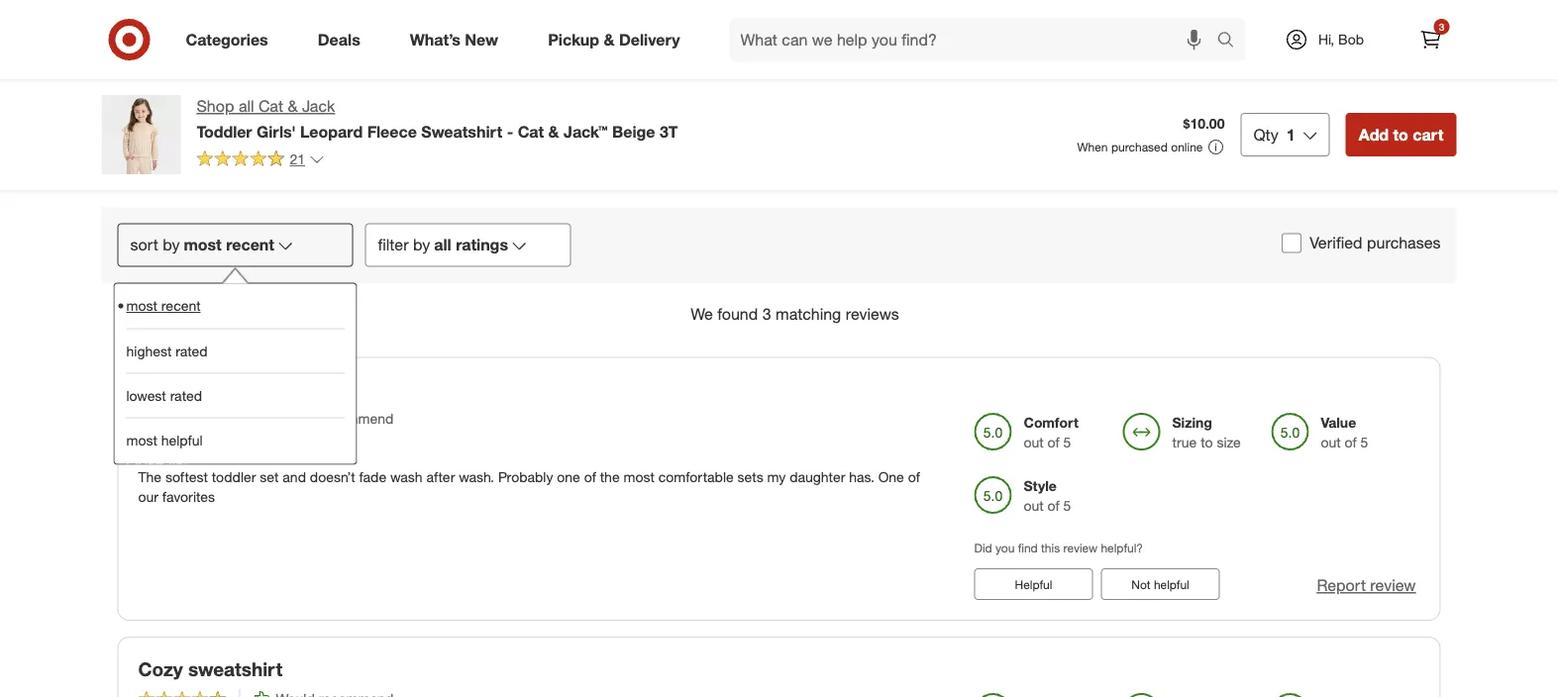 Task type: vqa. For each thing, say whether or not it's contained in the screenshot.
Christmas
no



Task type: locate. For each thing, give the bounding box(es) containing it.
1 vertical spatial 3
[[762, 304, 771, 323]]

helpful right not at the bottom right of page
[[1154, 577, 1189, 592]]

helpful inside not helpful "button"
[[1154, 577, 1189, 592]]

1 vertical spatial all
[[434, 235, 451, 254]]

by right "filter"
[[413, 235, 430, 254]]

most up highest
[[126, 297, 157, 314]]

rated right highest
[[176, 342, 208, 359]]

1 horizontal spatial 3
[[1439, 20, 1445, 33]]

0 vertical spatial rated
[[176, 342, 208, 359]]

1 horizontal spatial value
[[1321, 414, 1356, 431]]

new
[[465, 30, 498, 49]]

rated right lowest at the bottom of page
[[170, 387, 202, 404]]

shop
[[197, 97, 234, 116]]

pickup & delivery
[[548, 30, 680, 49]]

2 horizontal spatial &
[[604, 30, 615, 49]]

to inside button
[[1393, 125, 1408, 144]]

0 vertical spatial style out of 5
[[829, 50, 876, 87]]

recent up highest rated
[[161, 297, 201, 314]]

1 vertical spatial rated
[[170, 387, 202, 404]]

all inside shop all cat & jack toddler girls' leopard fleece sweatshirt - cat & jack™ beige 3t
[[239, 97, 254, 116]]

most right the
[[624, 469, 655, 486]]

size inside sizing true to size
[[1217, 434, 1241, 451]]

most helpful
[[126, 431, 203, 449]]

2 horizontal spatial to
[[1393, 125, 1408, 144]]

1 vertical spatial to
[[1393, 125, 1408, 144]]

0 horizontal spatial &
[[288, 97, 298, 116]]

0 horizontal spatial style
[[829, 50, 862, 67]]

0 vertical spatial recent
[[226, 235, 274, 254]]

&
[[604, 30, 615, 49], [288, 97, 298, 116], [548, 122, 559, 141]]

0 horizontal spatial helpful
[[161, 431, 203, 449]]

to right add
[[1393, 125, 1408, 144]]

wash.
[[459, 469, 494, 486]]

purchases
[[1367, 233, 1441, 253]]

when purchased online
[[1077, 140, 1203, 155]]

1 horizontal spatial comfortable
[[658, 469, 734, 486]]

0 vertical spatial helpful
[[161, 431, 203, 449]]

all right shop
[[239, 97, 254, 116]]

0 vertical spatial 3
[[1439, 20, 1445, 33]]

- inside shop all cat & jack toddler girls' leopard fleece sweatshirt - cat & jack™ beige 3t
[[507, 122, 513, 141]]

comfortable up 'would'
[[219, 378, 329, 400]]

recent up "most recent" link
[[226, 235, 274, 254]]

- right sweatshirt
[[507, 122, 513, 141]]

& left jack™
[[548, 122, 559, 141]]

0 horizontal spatial size
[[576, 70, 600, 87]]

1 vertical spatial value out of 5
[[1321, 414, 1368, 451]]

not helpful
[[1131, 577, 1189, 592]]

1 horizontal spatial size
[[1217, 434, 1241, 451]]

0 vertical spatial to
[[560, 70, 572, 87]]

2 vertical spatial &
[[548, 122, 559, 141]]

style out of 5
[[829, 50, 876, 87], [1024, 477, 1071, 515]]

rated
[[176, 342, 208, 359], [170, 387, 202, 404]]

by right sort
[[163, 235, 180, 254]]

probably
[[498, 469, 553, 486]]

& right pickup
[[604, 30, 615, 49]]

pickup & delivery link
[[531, 18, 705, 61]]

helpful inside the most helpful link
[[161, 431, 203, 449]]

1 horizontal spatial helpful
[[1154, 577, 1189, 592]]

0 vertical spatial comfort out of 5
[[977, 50, 1032, 87]]

cart
[[1413, 125, 1444, 144]]

0 vertical spatial and
[[181, 378, 214, 400]]

fade
[[359, 469, 386, 486]]

1 horizontal spatial value out of 5
[[1321, 414, 1368, 451]]

0 horizontal spatial by
[[163, 235, 180, 254]]

rated for lowest rated
[[170, 387, 202, 404]]

cat up girls'
[[259, 97, 283, 116]]

we found 3 matching reviews
[[691, 304, 899, 323]]

3 right the bob
[[1439, 20, 1445, 33]]

by
[[163, 235, 180, 254], [413, 235, 430, 254]]

true
[[531, 70, 556, 87], [1172, 434, 1197, 451]]

most recent
[[126, 297, 201, 314]]

0 vertical spatial comfort
[[977, 50, 1032, 67]]

did
[[974, 541, 992, 556]]

0 horizontal spatial value out of 5
[[680, 50, 727, 87]]

0 vertical spatial all
[[239, 97, 254, 116]]

3 inside 3 link
[[1439, 20, 1445, 33]]

softest
[[165, 469, 208, 486]]

has.
[[849, 469, 874, 486]]

most
[[184, 235, 222, 254], [126, 297, 157, 314], [126, 431, 157, 449], [624, 469, 655, 486]]

to down 'sizing'
[[1201, 434, 1213, 451]]

review
[[1063, 541, 1098, 556], [1370, 576, 1416, 595]]

21 link
[[197, 149, 325, 172]]

1 horizontal spatial &
[[548, 122, 559, 141]]

1 vertical spatial &
[[288, 97, 298, 116]]

to for true
[[560, 70, 572, 87]]

comfort
[[977, 50, 1032, 67], [1024, 414, 1079, 431]]

0 vertical spatial size
[[576, 70, 600, 87]]

$10.00
[[1183, 115, 1225, 132]]

jen
[[138, 436, 157, 451]]

to down pickup
[[560, 70, 572, 87]]

review right this
[[1063, 541, 1098, 556]]

0 horizontal spatial style out of 5
[[829, 50, 876, 87]]

add
[[1359, 125, 1389, 144]]

sweatshirt
[[421, 122, 502, 141]]

0 horizontal spatial review
[[1063, 541, 1098, 556]]

categories link
[[169, 18, 293, 61]]

1 by from the left
[[163, 235, 180, 254]]

0 horizontal spatial true
[[531, 70, 556, 87]]

beige
[[612, 122, 655, 141]]

true down 'sizing'
[[1172, 434, 1197, 451]]

1 horizontal spatial cat
[[518, 122, 544, 141]]

comfortable inside the softest toddler set and doesn't fade wash after wash. probably one of the most comfortable sets my daughter has. one of our favorites
[[658, 469, 734, 486]]

of
[[704, 70, 716, 87], [852, 70, 864, 87], [1001, 70, 1013, 87], [1048, 434, 1060, 451], [1345, 434, 1357, 451], [584, 469, 596, 486], [908, 469, 920, 486], [1048, 497, 1060, 515]]

1 horizontal spatial true
[[1172, 434, 1197, 451]]

cat left jack™
[[518, 122, 544, 141]]

verified purchases
[[1310, 233, 1441, 253]]

rated inside "link"
[[170, 387, 202, 404]]

1 vertical spatial and
[[283, 469, 306, 486]]

1 vertical spatial helpful
[[1154, 577, 1189, 592]]

review right report
[[1370, 576, 1416, 595]]

my
[[767, 469, 786, 486]]

size
[[576, 70, 600, 87], [1217, 434, 1241, 451]]

-
[[507, 122, 513, 141], [161, 436, 165, 451]]

image of toddler girls' leopard fleece sweatshirt - cat & jack™ beige 3t image
[[102, 95, 181, 174]]

0 vertical spatial value
[[680, 50, 715, 67]]

wash
[[390, 469, 423, 486]]

1 vertical spatial cat
[[518, 122, 544, 141]]

online
[[1171, 140, 1203, 155]]

5
[[720, 70, 727, 87], [868, 70, 876, 87], [1017, 70, 1025, 87], [1063, 434, 1071, 451], [1361, 434, 1368, 451], [1063, 497, 1071, 515]]

by for sort by
[[163, 235, 180, 254]]

2 by from the left
[[413, 235, 430, 254]]

1 vertical spatial review
[[1370, 576, 1416, 595]]

- left 8
[[161, 436, 165, 451]]

3 right found
[[762, 304, 771, 323]]

lowest
[[126, 387, 166, 404]]

true inside sizing true to size
[[1172, 434, 1197, 451]]

comfortable left sets
[[658, 469, 734, 486]]

helpful right jen
[[161, 431, 203, 449]]

lowest rated link
[[126, 373, 344, 417]]

and right soft
[[181, 378, 214, 400]]

1 horizontal spatial style
[[1024, 477, 1057, 495]]

1 vertical spatial comfortable
[[658, 469, 734, 486]]

value out of 5
[[680, 50, 727, 87], [1321, 414, 1368, 451]]

0 horizontal spatial to
[[560, 70, 572, 87]]

true down pickup
[[531, 70, 556, 87]]

1 vertical spatial size
[[1217, 434, 1241, 451]]

most left 8
[[126, 431, 157, 449]]

sweatshirt
[[188, 658, 282, 681]]

1 horizontal spatial style out of 5
[[1024, 477, 1071, 515]]

what's new link
[[393, 18, 523, 61]]

filter by all ratings
[[378, 235, 508, 254]]

1 vertical spatial true
[[1172, 434, 1197, 451]]

& left 'jack'
[[288, 97, 298, 116]]

sets
[[738, 469, 763, 486]]

2 vertical spatial to
[[1201, 434, 1213, 451]]

1 vertical spatial value
[[1321, 414, 1356, 431]]

add to cart
[[1359, 125, 1444, 144]]

1 horizontal spatial and
[[283, 469, 306, 486]]

0 horizontal spatial -
[[161, 436, 165, 451]]

toddler
[[212, 469, 256, 486]]

0 vertical spatial true
[[531, 70, 556, 87]]

0 horizontal spatial cat
[[259, 97, 283, 116]]

0 horizontal spatial all
[[239, 97, 254, 116]]

and right set
[[283, 469, 306, 486]]

0 vertical spatial &
[[604, 30, 615, 49]]

most inside the softest toddler set and doesn't fade wash after wash. probably one of the most comfortable sets my daughter has. one of our favorites
[[624, 469, 655, 486]]

1 horizontal spatial to
[[1201, 434, 1213, 451]]

0 horizontal spatial 3
[[762, 304, 771, 323]]

1 vertical spatial recent
[[161, 297, 201, 314]]

3 link
[[1409, 18, 1453, 61]]

all left ratings
[[434, 235, 451, 254]]

0 vertical spatial -
[[507, 122, 513, 141]]

after
[[426, 469, 455, 486]]

1 vertical spatial style out of 5
[[1024, 477, 1071, 515]]

1 horizontal spatial review
[[1370, 576, 1416, 595]]

1
[[1287, 125, 1295, 144]]

most helpful link
[[126, 417, 344, 462]]

helpful for most helpful
[[161, 431, 203, 449]]

one
[[557, 469, 580, 486]]

cat
[[259, 97, 283, 116], [518, 122, 544, 141]]

to for add
[[1393, 125, 1408, 144]]

1 horizontal spatial all
[[434, 235, 451, 254]]

1 horizontal spatial -
[[507, 122, 513, 141]]

0 vertical spatial comfortable
[[219, 378, 329, 400]]

1 horizontal spatial by
[[413, 235, 430, 254]]

fleece
[[367, 122, 417, 141]]

comfort out of 5
[[977, 50, 1032, 87], [1024, 414, 1079, 451]]

lowest rated
[[126, 387, 202, 404]]



Task type: describe. For each thing, give the bounding box(es) containing it.
and inside the softest toddler set and doesn't fade wash after wash. probably one of the most comfortable sets my daughter has. one of our favorites
[[283, 469, 306, 486]]

sizing true to size
[[1172, 414, 1241, 451]]

jack
[[302, 97, 335, 116]]

highest rated link
[[126, 328, 344, 373]]

toddler
[[197, 122, 252, 141]]

3t
[[660, 122, 678, 141]]

1 vertical spatial -
[[161, 436, 165, 451]]

sort by most recent
[[130, 235, 274, 254]]

0 vertical spatial value out of 5
[[680, 50, 727, 87]]

delivery
[[619, 30, 680, 49]]

deals
[[318, 30, 360, 49]]

verified
[[1310, 233, 1363, 253]]

search
[[1208, 32, 1256, 51]]

filter
[[378, 235, 409, 254]]

we
[[691, 304, 713, 323]]

the
[[600, 469, 620, 486]]

Verified purchases checkbox
[[1282, 233, 1302, 253]]

1 vertical spatial comfort
[[1024, 414, 1079, 431]]

cozy
[[138, 658, 183, 681]]

What can we help you find? suggestions appear below search field
[[729, 18, 1222, 61]]

doesn't
[[310, 469, 355, 486]]

leopard
[[300, 122, 363, 141]]

0 vertical spatial style
[[829, 50, 862, 67]]

bob
[[1338, 31, 1364, 48]]

helpful button
[[974, 569, 1093, 600]]

shop all cat & jack toddler girls' leopard fleece sweatshirt - cat & jack™ beige 3t
[[197, 97, 678, 141]]

recommend
[[319, 410, 394, 427]]

daughter
[[790, 469, 845, 486]]

when
[[1077, 140, 1108, 155]]

hi,
[[1318, 31, 1335, 48]]

21
[[290, 150, 305, 168]]

0 horizontal spatial and
[[181, 378, 214, 400]]

reviews
[[846, 304, 899, 323]]

favorites
[[162, 488, 215, 506]]

you
[[996, 541, 1015, 556]]

soft and comfortable
[[138, 378, 329, 400]]

find
[[1018, 541, 1038, 556]]

highest rated
[[126, 342, 208, 359]]

most recent link
[[126, 284, 344, 328]]

0 horizontal spatial recent
[[161, 297, 201, 314]]

found
[[717, 304, 758, 323]]

by for filter by
[[413, 235, 430, 254]]

1 vertical spatial comfort out of 5
[[1024, 414, 1079, 451]]

report review
[[1317, 576, 1416, 595]]

helpful for not helpful
[[1154, 577, 1189, 592]]

pickup
[[548, 30, 599, 49]]

report
[[1317, 576, 1366, 595]]

would
[[276, 410, 315, 427]]

this
[[1041, 541, 1060, 556]]

qty
[[1253, 125, 1279, 144]]

report review button
[[1317, 575, 1416, 597]]

did you find this review helpful?
[[974, 541, 1143, 556]]

0 horizontal spatial value
[[680, 50, 715, 67]]

add to cart button
[[1346, 113, 1457, 157]]

cozy sweatshirt
[[138, 658, 282, 681]]

matching
[[776, 304, 841, 323]]

review inside button
[[1370, 576, 1416, 595]]

jack™
[[564, 122, 608, 141]]

0 vertical spatial cat
[[259, 97, 283, 116]]

jen - 8 days ago
[[138, 436, 226, 451]]

would recommend
[[276, 410, 394, 427]]

one
[[878, 469, 904, 486]]

true to size
[[531, 70, 600, 87]]

sort
[[130, 235, 158, 254]]

not
[[1131, 577, 1151, 592]]

most right sort
[[184, 235, 222, 254]]

what's
[[410, 30, 461, 49]]

to inside sizing true to size
[[1201, 434, 1213, 451]]

days
[[179, 436, 204, 451]]

0 horizontal spatial comfortable
[[219, 378, 329, 400]]

rated for highest rated
[[176, 342, 208, 359]]

1 horizontal spatial recent
[[226, 235, 274, 254]]

the softest toddler set and doesn't fade wash after wash. probably one of the most comfortable sets my daughter has. one of our favorites
[[138, 469, 920, 506]]

hi, bob
[[1318, 31, 1364, 48]]

1 vertical spatial style
[[1024, 477, 1057, 495]]

not helpful button
[[1101, 569, 1220, 600]]

categories
[[186, 30, 268, 49]]

sizing
[[1172, 414, 1212, 431]]

helpful
[[1015, 577, 1052, 592]]

set
[[260, 469, 279, 486]]

8
[[169, 436, 175, 451]]

the
[[138, 469, 161, 486]]

girls'
[[257, 122, 296, 141]]

ratings
[[456, 235, 508, 254]]

ago
[[207, 436, 226, 451]]

helpful?
[[1101, 541, 1143, 556]]

0 vertical spatial review
[[1063, 541, 1098, 556]]

what's new
[[410, 30, 498, 49]]

deals link
[[301, 18, 385, 61]]

search button
[[1208, 18, 1256, 65]]

qty 1
[[1253, 125, 1295, 144]]

purchased
[[1111, 140, 1168, 155]]

soft
[[138, 378, 175, 400]]

highest
[[126, 342, 172, 359]]



